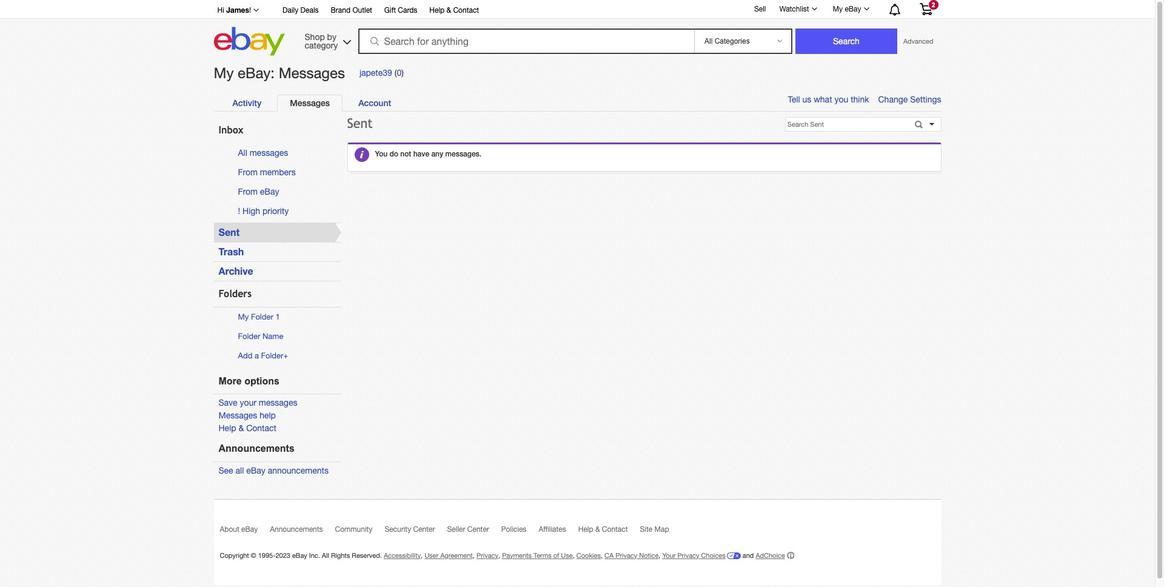 Task type: vqa. For each thing, say whether or not it's contained in the screenshot.
09:57
no



Task type: describe. For each thing, give the bounding box(es) containing it.
messages inside tab list
[[290, 98, 330, 108]]

+
[[284, 351, 288, 360]]

user
[[425, 552, 439, 559]]

gift
[[384, 6, 396, 15]]

japete39 ( 0 )
[[360, 68, 404, 78]]

and
[[743, 552, 754, 559]]

(
[[395, 68, 397, 78]]

0 vertical spatial sent
[[347, 116, 373, 131]]

security center link
[[385, 525, 447, 539]]

account
[[359, 98, 391, 108]]

you
[[375, 149, 388, 158]]

2 privacy from the left
[[616, 552, 638, 559]]

help & contact for help & contact link to the bottom
[[579, 525, 628, 534]]

any
[[432, 149, 444, 158]]

seller
[[447, 525, 466, 534]]

messages inside "save your messages messages help help & contact"
[[259, 398, 297, 408]]

help for help & contact link to the bottom
[[579, 525, 594, 534]]

use
[[561, 552, 573, 559]]

of
[[554, 552, 559, 559]]

1
[[276, 312, 280, 322]]

my for my ebay
[[833, 5, 843, 13]]

hi james !
[[217, 5, 251, 15]]

help for the top help & contact link
[[430, 6, 445, 15]]

sell
[[755, 5, 766, 13]]

! inside hi james !
[[249, 6, 251, 15]]

about ebay
[[220, 525, 258, 534]]

from for from ebay
[[238, 187, 258, 197]]

tab list containing activity
[[220, 95, 929, 111]]

your privacy choices link
[[663, 552, 741, 559]]

cookies link
[[577, 552, 601, 559]]

policies link
[[502, 525, 539, 539]]

see all ebay announcements
[[219, 466, 329, 475]]

see all ebay announcements link
[[219, 466, 329, 475]]

agreement
[[441, 552, 473, 559]]

daily deals link
[[283, 4, 319, 18]]

payments terms of use link
[[502, 552, 573, 559]]

1 vertical spatial !
[[238, 206, 240, 216]]

copyright
[[220, 552, 249, 559]]

announcements inside announcements link
[[270, 525, 323, 534]]

advanced link
[[898, 29, 940, 53]]

more
[[219, 376, 242, 386]]

! high priority
[[238, 206, 289, 216]]

daily deals
[[283, 6, 319, 15]]

my ebay
[[833, 5, 862, 13]]

reserved.
[[352, 552, 382, 559]]

tell
[[788, 95, 800, 104]]

my folder 1
[[238, 312, 280, 322]]

all messages
[[238, 148, 288, 158]]

3 privacy from the left
[[678, 552, 700, 559]]

watchlist link
[[773, 2, 823, 16]]

2 vertical spatial &
[[596, 525, 600, 534]]

brand outlet link
[[331, 4, 372, 18]]

Search Sent text field
[[786, 117, 911, 131]]

my ebay link
[[827, 2, 875, 16]]

your
[[663, 552, 676, 559]]

ebay for from ebay
[[260, 187, 279, 197]]

sent link
[[219, 227, 240, 238]]

james
[[226, 5, 249, 15]]

contact for help & contact link to the bottom
[[602, 525, 628, 534]]

center for seller center
[[468, 525, 489, 534]]

archive
[[219, 265, 253, 277]]

japete39 link
[[360, 68, 392, 78]]

2 , from the left
[[473, 552, 475, 559]]

security center
[[385, 525, 435, 534]]

adchoice
[[756, 552, 785, 559]]

change
[[879, 95, 908, 104]]

site map
[[640, 525, 669, 534]]

cards
[[398, 6, 418, 15]]

adchoice link
[[756, 552, 794, 560]]

announcements
[[268, 466, 329, 475]]

options
[[245, 376, 280, 386]]

daily
[[283, 6, 299, 15]]

1 vertical spatial folder
[[238, 332, 260, 341]]

my ebay: messages
[[214, 64, 345, 81]]

submit search request image
[[914, 120, 927, 131]]

all
[[236, 466, 244, 475]]

your
[[240, 398, 257, 408]]

account navigation
[[211, 0, 942, 19]]

2023
[[276, 552, 290, 559]]

2 link
[[913, 0, 940, 18]]

see
[[219, 466, 233, 475]]

more options
[[219, 376, 280, 386]]

1 privacy from the left
[[477, 552, 499, 559]]

not
[[401, 149, 411, 158]]

brand outlet
[[331, 6, 372, 15]]

affiliates
[[539, 525, 566, 534]]

japete39
[[360, 68, 392, 78]]

contact inside "save your messages messages help help & contact"
[[246, 424, 277, 433]]

a
[[255, 351, 259, 360]]

terms
[[534, 552, 552, 559]]

1995-
[[258, 552, 276, 559]]

tell us what you think link
[[788, 95, 879, 104]]

shop by category button
[[299, 27, 354, 53]]

folder name
[[238, 332, 284, 341]]

tell us what you think
[[788, 95, 870, 104]]

ebay for about ebay
[[241, 525, 258, 534]]

from members link
[[238, 167, 296, 177]]



Task type: locate. For each thing, give the bounding box(es) containing it.
0 vertical spatial announcements
[[219, 443, 295, 454]]

sent down account
[[347, 116, 373, 131]]

rights
[[331, 552, 350, 559]]

folder name link
[[238, 332, 284, 341]]

what
[[814, 95, 833, 104]]

all
[[238, 148, 247, 158], [322, 552, 329, 559]]

3 , from the left
[[499, 552, 500, 559]]

ebay right the all
[[246, 466, 266, 475]]

center right security
[[413, 525, 435, 534]]

gift cards link
[[384, 4, 418, 18]]

0 horizontal spatial center
[[413, 525, 435, 534]]

from for from members
[[238, 167, 258, 177]]

1 vertical spatial help
[[219, 424, 236, 433]]

category
[[305, 40, 338, 50]]

0 vertical spatial &
[[447, 6, 451, 15]]

my right watchlist link
[[833, 5, 843, 13]]

outlet
[[353, 6, 372, 15]]

my down folders on the left
[[238, 312, 249, 322]]

4 , from the left
[[573, 552, 575, 559]]

help & contact link right cards
[[430, 4, 479, 18]]

account link
[[346, 95, 404, 111]]

do
[[390, 149, 398, 158]]

0 horizontal spatial help & contact
[[430, 6, 479, 15]]

activity link
[[220, 95, 274, 111]]

help down messages help link
[[219, 424, 236, 433]]

search image
[[370, 37, 379, 45]]

and adchoice
[[741, 552, 785, 559]]

center
[[413, 525, 435, 534], [468, 525, 489, 534]]

0
[[397, 68, 402, 78]]

, left the payments
[[499, 552, 500, 559]]

0 link
[[397, 68, 402, 78]]

messages down my ebay: messages
[[290, 98, 330, 108]]

help up "cookies"
[[579, 525, 594, 534]]

Search for anything text field
[[360, 30, 692, 53]]

settings
[[911, 95, 942, 104]]

1 horizontal spatial help & contact link
[[430, 4, 479, 18]]

0 horizontal spatial privacy
[[477, 552, 499, 559]]

community
[[335, 525, 373, 534]]

1 vertical spatial from
[[238, 187, 258, 197]]

©
[[251, 552, 256, 559]]

0 horizontal spatial contact
[[246, 424, 277, 433]]

0 vertical spatial messages
[[250, 148, 288, 158]]

1 horizontal spatial privacy
[[616, 552, 638, 559]]

about ebay link
[[220, 525, 270, 539]]

1 center from the left
[[413, 525, 435, 534]]

! right hi
[[249, 6, 251, 15]]

sent up trash link
[[219, 227, 240, 238]]

ca
[[605, 552, 614, 559]]

help inside the account navigation
[[430, 6, 445, 15]]

0 horizontal spatial &
[[239, 424, 244, 433]]

privacy right your
[[678, 552, 700, 559]]

help inside "save your messages messages help help & contact"
[[219, 424, 236, 433]]

messages link
[[277, 95, 343, 111]]

0 vertical spatial !
[[249, 6, 251, 15]]

, left your
[[659, 552, 661, 559]]

change settings link
[[879, 95, 942, 104]]

2 vertical spatial my
[[238, 312, 249, 322]]

all messages link
[[238, 148, 288, 158]]

& inside "save your messages messages help help & contact"
[[239, 424, 244, 433]]

& down messages help link
[[239, 424, 244, 433]]

1 horizontal spatial sent
[[347, 116, 373, 131]]

have
[[413, 149, 430, 158]]

brand
[[331, 6, 351, 15]]

trash
[[219, 246, 244, 257]]

messages up from members link
[[250, 148, 288, 158]]

messages inside "save your messages messages help help & contact"
[[219, 411, 257, 421]]

save your messages link
[[219, 398, 297, 408]]

5 , from the left
[[601, 552, 603, 559]]

1 vertical spatial help & contact
[[579, 525, 628, 534]]

messages down the category
[[279, 64, 345, 81]]

payments
[[502, 552, 532, 559]]

choices
[[702, 552, 726, 559]]

none submit inside "shop by category" banner
[[796, 29, 898, 54]]

seller center
[[447, 525, 489, 534]]

contact down help
[[246, 424, 277, 433]]

, left privacy link
[[473, 552, 475, 559]]

announcements link
[[270, 525, 335, 539]]

1 , from the left
[[421, 552, 423, 559]]

name
[[263, 332, 284, 341]]

sent
[[347, 116, 373, 131], [219, 227, 240, 238]]

ebay right about
[[241, 525, 258, 534]]

1 vertical spatial sent
[[219, 227, 240, 238]]

my inside the account navigation
[[833, 5, 843, 13]]

1 horizontal spatial !
[[249, 6, 251, 15]]

& right cards
[[447, 6, 451, 15]]

0 vertical spatial all
[[238, 148, 247, 158]]

contact for the top help & contact link
[[453, 6, 479, 15]]

hi
[[217, 6, 224, 15]]

help & contact link up 'ca'
[[579, 525, 640, 539]]

0 horizontal spatial help & contact link
[[219, 424, 277, 433]]

my for my folder 1
[[238, 312, 249, 322]]

help & contact inside the account navigation
[[430, 6, 479, 15]]

center right seller at bottom left
[[468, 525, 489, 534]]

1 vertical spatial messages
[[290, 98, 330, 108]]

from members
[[238, 167, 296, 177]]

about
[[220, 525, 239, 534]]

2 center from the left
[[468, 525, 489, 534]]

1 horizontal spatial contact
[[453, 6, 479, 15]]

1 horizontal spatial &
[[447, 6, 451, 15]]

add a folder +
[[238, 351, 288, 360]]

0 vertical spatial folder
[[251, 312, 273, 322]]

ebay inside my ebay link
[[845, 5, 862, 13]]

help & contact for the top help & contact link
[[430, 6, 479, 15]]

help & contact right cards
[[430, 6, 479, 15]]

ebay right watchlist link
[[845, 5, 862, 13]]

affiliates link
[[539, 525, 579, 539]]

help & contact inside help & contact link
[[579, 525, 628, 534]]

site
[[640, 525, 653, 534]]

from up high
[[238, 187, 258, 197]]

2 horizontal spatial help & contact link
[[579, 525, 640, 539]]

contact right cards
[[453, 6, 479, 15]]

&
[[447, 6, 451, 15], [239, 424, 244, 433], [596, 525, 600, 534]]

ca privacy notice link
[[605, 552, 659, 559]]

announcements up the all
[[219, 443, 295, 454]]

notice
[[640, 552, 659, 559]]

, left 'ca'
[[601, 552, 603, 559]]

deals
[[301, 6, 319, 15]]

& up "cookies"
[[596, 525, 600, 534]]

2 horizontal spatial help
[[579, 525, 594, 534]]

tab list
[[220, 95, 929, 111]]

announcements up 2023
[[270, 525, 323, 534]]

2 vertical spatial help & contact link
[[579, 525, 640, 539]]

1 vertical spatial my
[[214, 64, 234, 81]]

0 vertical spatial help & contact
[[430, 6, 479, 15]]

contact inside the account navigation
[[453, 6, 479, 15]]

0 horizontal spatial all
[[238, 148, 247, 158]]

0 vertical spatial help
[[430, 6, 445, 15]]

map
[[655, 525, 669, 534]]

messages
[[250, 148, 288, 158], [259, 398, 297, 408]]

ebay inside about ebay link
[[241, 525, 258, 534]]

all right "inc."
[[322, 552, 329, 559]]

0 horizontal spatial sent
[[219, 227, 240, 238]]

& inside the account navigation
[[447, 6, 451, 15]]

0 vertical spatial help & contact link
[[430, 4, 479, 18]]

priority
[[263, 206, 289, 216]]

1 vertical spatial help & contact link
[[219, 424, 277, 433]]

my folder 1 link
[[238, 312, 280, 322]]

from ebay link
[[238, 187, 279, 197]]

1 horizontal spatial all
[[322, 552, 329, 559]]

0 vertical spatial from
[[238, 167, 258, 177]]

! left high
[[238, 206, 240, 216]]

0 horizontal spatial my
[[214, 64, 234, 81]]

folder
[[251, 312, 273, 322], [238, 332, 260, 341], [261, 351, 284, 360]]

help
[[430, 6, 445, 15], [219, 424, 236, 433], [579, 525, 594, 534]]

shop by category banner
[[211, 0, 942, 59]]

, left "user"
[[421, 552, 423, 559]]

privacy down seller center link
[[477, 552, 499, 559]]

folder up add at left
[[238, 332, 260, 341]]

accessibility
[[384, 552, 421, 559]]

1 horizontal spatial help & contact
[[579, 525, 628, 534]]

2 horizontal spatial contact
[[602, 525, 628, 534]]

2 vertical spatial messages
[[219, 411, 257, 421]]

site map link
[[640, 525, 682, 539]]

folder left 1
[[251, 312, 273, 322]]

0 vertical spatial messages
[[279, 64, 345, 81]]

save
[[219, 398, 238, 408]]

1 horizontal spatial help
[[430, 6, 445, 15]]

1 vertical spatial all
[[322, 552, 329, 559]]

None submit
[[796, 29, 898, 54]]

1 horizontal spatial center
[[468, 525, 489, 534]]

help & contact link down messages help link
[[219, 424, 277, 433]]

)
[[402, 68, 404, 78]]

0 vertical spatial contact
[[453, 6, 479, 15]]

archive link
[[219, 265, 253, 277]]

my
[[833, 5, 843, 13], [214, 64, 234, 81], [238, 312, 249, 322]]

2 vertical spatial folder
[[261, 351, 284, 360]]

advanced
[[904, 38, 934, 45]]

folder right a in the left bottom of the page
[[261, 351, 284, 360]]

all down inbox
[[238, 148, 247, 158]]

2 horizontal spatial my
[[833, 5, 843, 13]]

messages.
[[446, 149, 482, 158]]

, left cookies link
[[573, 552, 575, 559]]

shop
[[305, 32, 325, 42]]

0 horizontal spatial !
[[238, 206, 240, 216]]

2 vertical spatial contact
[[602, 525, 628, 534]]

0 vertical spatial my
[[833, 5, 843, 13]]

inc.
[[309, 552, 320, 559]]

1 from from the top
[[238, 167, 258, 177]]

messages down save
[[219, 411, 257, 421]]

privacy right 'ca'
[[616, 552, 638, 559]]

copyright © 1995-2023 ebay inc. all rights reserved. accessibility , user agreement , privacy , payments terms of use , cookies , ca privacy notice , your privacy choices
[[220, 552, 726, 559]]

messages up help
[[259, 398, 297, 408]]

1 vertical spatial messages
[[259, 398, 297, 408]]

2 horizontal spatial &
[[596, 525, 600, 534]]

help right cards
[[430, 6, 445, 15]]

2 vertical spatial help
[[579, 525, 594, 534]]

contact up 'ca'
[[602, 525, 628, 534]]

2 from from the top
[[238, 187, 258, 197]]

0 horizontal spatial help
[[219, 424, 236, 433]]

ebay left "inc."
[[292, 552, 307, 559]]

1 vertical spatial &
[[239, 424, 244, 433]]

1 horizontal spatial my
[[238, 312, 249, 322]]

my for my ebay: messages
[[214, 64, 234, 81]]

1 vertical spatial announcements
[[270, 525, 323, 534]]

!
[[249, 6, 251, 15], [238, 206, 240, 216]]

ebay down from members link
[[260, 187, 279, 197]]

from up from ebay link
[[238, 167, 258, 177]]

1 vertical spatial contact
[[246, 424, 277, 433]]

help & contact up 'ca'
[[579, 525, 628, 534]]

ebay for my ebay
[[845, 5, 862, 13]]

6 , from the left
[[659, 552, 661, 559]]

center for security center
[[413, 525, 435, 534]]

think
[[851, 95, 870, 104]]

folders
[[219, 288, 252, 300]]

community link
[[335, 525, 385, 539]]

2 horizontal spatial privacy
[[678, 552, 700, 559]]

high
[[243, 206, 260, 216]]

gift cards
[[384, 6, 418, 15]]

you
[[835, 95, 849, 104]]

my left ebay:
[[214, 64, 234, 81]]

by
[[327, 32, 337, 42]]

contact
[[453, 6, 479, 15], [246, 424, 277, 433], [602, 525, 628, 534]]



